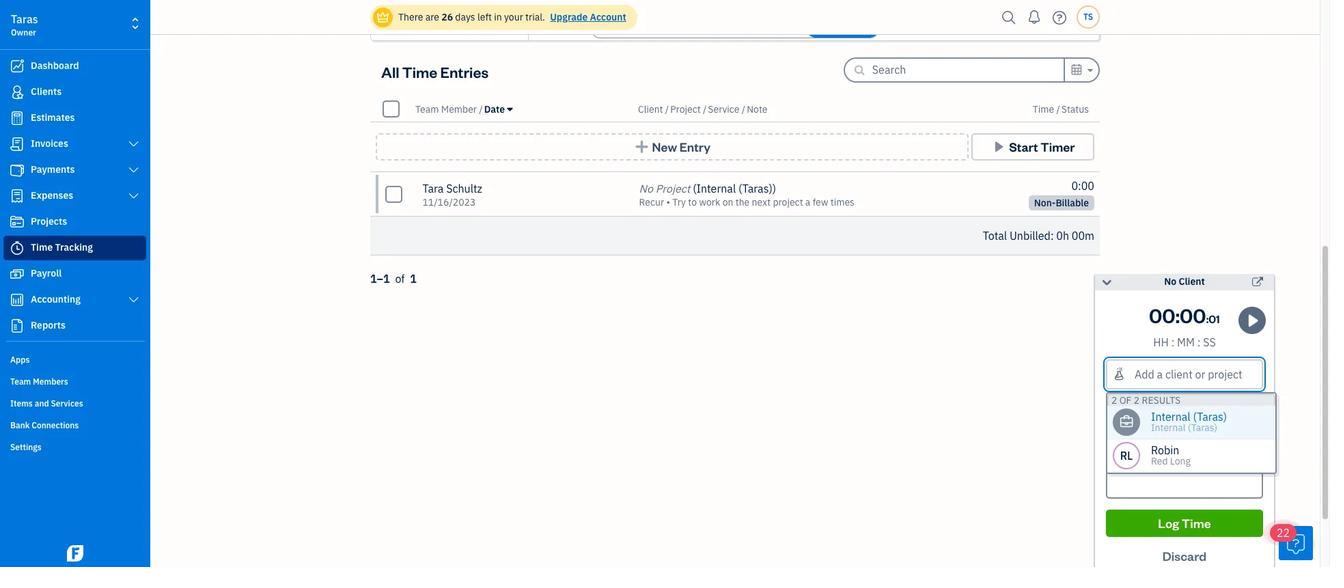 Task type: describe. For each thing, give the bounding box(es) containing it.
entry
[[680, 139, 711, 154]]

total unbilled : 0h 00m
[[983, 229, 1094, 243]]

estimate image
[[9, 111, 25, 125]]

start timer
[[1009, 139, 1075, 154]]

project inside no project ( internal (taras) ) recur • try to work on the next project a few times
[[656, 182, 690, 195]]

)
[[773, 182, 776, 195]]

reports link
[[3, 314, 146, 338]]

robin red long
[[1151, 443, 1191, 467]]

calendar image
[[1070, 61, 1083, 78]]

settings link
[[3, 437, 146, 457]]

client / project / service / note
[[638, 103, 768, 115]]

the
[[736, 196, 750, 208]]

open in new window image
[[1252, 274, 1263, 290]]

team for team members
[[10, 376, 31, 387]]

payroll
[[31, 267, 62, 279]]

invoices link
[[3, 132, 146, 156]]

2 00 from the left
[[1180, 302, 1206, 328]]

•
[[666, 196, 670, 208]]

settings
[[10, 442, 42, 452]]

26
[[442, 11, 453, 23]]

collapse timer details image
[[1101, 274, 1113, 290]]

internal down results
[[1151, 410, 1191, 424]]

bank connections link
[[3, 415, 146, 435]]

expenses link
[[3, 184, 146, 208]]

payment image
[[9, 163, 25, 177]]

total
[[983, 229, 1007, 243]]

status
[[1062, 103, 1089, 115]]

new entry
[[652, 139, 711, 154]]

projects link
[[3, 210, 146, 234]]

start timer button
[[972, 133, 1094, 161]]

invoices
[[31, 137, 68, 150]]

member
[[441, 103, 477, 115]]

days
[[455, 11, 475, 23]]

01
[[1209, 312, 1220, 326]]

projects
[[31, 215, 67, 228]]

results
[[1142, 394, 1181, 407]]

no client
[[1164, 275, 1205, 288]]

upgrade
[[550, 11, 588, 23]]

start
[[1009, 139, 1038, 154]]

clients
[[31, 85, 62, 98]]

new entry button
[[376, 133, 969, 161]]

long
[[1170, 455, 1191, 467]]

(
[[693, 182, 697, 195]]

What are you working on? text field
[[1106, 430, 1263, 499]]

time right all
[[402, 62, 437, 81]]

date
[[484, 103, 505, 115]]

(taras) down add a client or project text box
[[1193, 410, 1227, 424]]

ts
[[1084, 12, 1093, 22]]

service
[[708, 103, 740, 115]]

your
[[504, 11, 523, 23]]

tracking
[[55, 241, 93, 253]]

freshbooks image
[[64, 545, 86, 562]]

chevron large down image for invoices
[[127, 139, 140, 150]]

00m
[[1072, 229, 1094, 243]]

accounting
[[31, 293, 81, 305]]

1 horizontal spatial client
[[1179, 275, 1205, 288]]

connections
[[32, 420, 79, 430]]

: left ss
[[1198, 335, 1201, 349]]

owner
[[11, 27, 36, 38]]

00 : 00 : 01
[[1149, 302, 1220, 328]]

resource center badge image
[[1279, 526, 1313, 560]]

try
[[673, 196, 686, 208]]

date link
[[484, 103, 513, 115]]

items
[[10, 398, 33, 409]]

caretdown image inside date link
[[507, 104, 513, 114]]

1–1 of 1
[[370, 272, 417, 286]]

service link
[[708, 103, 742, 115]]

chevron large down image for accounting
[[127, 294, 140, 305]]

team members
[[10, 376, 68, 387]]

report image
[[9, 319, 25, 333]]

: inside 00 : 00 : 01
[[1206, 312, 1209, 326]]

items and services
[[10, 398, 83, 409]]

no for client
[[1164, 275, 1177, 288]]

Add a client or project text field
[[1107, 361, 1262, 388]]

play image
[[991, 140, 1007, 154]]

accounting link
[[3, 288, 146, 312]]

work
[[699, 196, 720, 208]]

time tracking link
[[3, 236, 146, 260]]

bank connections
[[10, 420, 79, 430]]

: right hh
[[1171, 335, 1175, 349]]

no project ( internal (taras) ) recur • try to work on the next project a few times
[[639, 182, 855, 208]]

team members link
[[3, 371, 146, 391]]

(taras) inside no project ( internal (taras) ) recur • try to work on the next project a few times
[[739, 182, 773, 195]]

4 / from the left
[[742, 103, 745, 115]]

payroll link
[[3, 262, 146, 286]]

time / status
[[1033, 103, 1089, 115]]

tara
[[423, 182, 444, 195]]

reports
[[31, 319, 66, 331]]

ss
[[1203, 335, 1216, 349]]

clients link
[[3, 80, 146, 105]]

chevron large down image
[[127, 165, 140, 176]]

all time entries
[[381, 62, 489, 81]]

resume timer image
[[1244, 313, 1262, 329]]

0 vertical spatial project
[[670, 103, 701, 115]]



Task type: locate. For each thing, give the bounding box(es) containing it.
1 horizontal spatial 00
[[1180, 302, 1206, 328]]

00 up hh
[[1149, 302, 1176, 328]]

status link
[[1062, 103, 1089, 115]]

0 horizontal spatial 00
[[1149, 302, 1176, 328]]

in
[[494, 11, 502, 23]]

1 horizontal spatial 2
[[1134, 394, 1140, 407]]

team member /
[[415, 103, 483, 115]]

note link
[[747, 103, 768, 115]]

a
[[805, 196, 811, 208]]

recur
[[639, 196, 664, 208]]

red
[[1151, 455, 1168, 467]]

0h
[[1056, 229, 1069, 243]]

0 vertical spatial no
[[639, 182, 653, 195]]

of
[[395, 272, 405, 286], [1120, 394, 1132, 407]]

client up 00 : 00 : 01
[[1179, 275, 1205, 288]]

22 button
[[1270, 524, 1313, 560]]

main element
[[0, 0, 184, 567]]

upgrade account link
[[547, 11, 626, 23]]

2 / from the left
[[665, 103, 669, 115]]

of left 1
[[395, 272, 405, 286]]

team down apps
[[10, 376, 31, 387]]

entries
[[440, 62, 489, 81]]

project image
[[9, 215, 25, 229]]

chevron large down image
[[127, 139, 140, 150], [127, 191, 140, 202], [127, 294, 140, 305]]

1
[[410, 272, 417, 286]]

1 vertical spatial no
[[1164, 275, 1177, 288]]

new
[[652, 139, 677, 154]]

of up the briefcase "image"
[[1120, 394, 1132, 407]]

time inside button
[[1182, 515, 1211, 531]]

chevron large down image up chevron large down image
[[127, 139, 140, 150]]

1 00 from the left
[[1149, 302, 1176, 328]]

0 vertical spatial team
[[415, 103, 439, 115]]

briefcase image
[[1120, 417, 1134, 428]]

internal
[[697, 182, 736, 195], [1151, 410, 1191, 424], [1151, 422, 1186, 434]]

hh : mm : ss
[[1153, 335, 1216, 349]]

timer
[[1041, 139, 1075, 154]]

there are 26 days left in your trial. upgrade account
[[398, 11, 626, 23]]

0 vertical spatial caretdown image
[[1086, 62, 1093, 79]]

: up ss
[[1206, 312, 1209, 326]]

00
[[1149, 302, 1176, 328], [1180, 302, 1206, 328]]

money image
[[9, 267, 25, 281]]

no inside no project ( internal (taras) ) recur • try to work on the next project a few times
[[639, 182, 653, 195]]

schultz
[[446, 182, 482, 195]]

1–1
[[370, 272, 390, 286]]

chevron large down image inside invoices link
[[127, 139, 140, 150]]

1 / from the left
[[479, 103, 483, 115]]

2 chevron large down image from the top
[[127, 191, 140, 202]]

chevron large down image down chevron large down image
[[127, 191, 140, 202]]

1 horizontal spatial of
[[1120, 394, 1132, 407]]

dashboard image
[[9, 59, 25, 73]]

caretdown image right date
[[507, 104, 513, 114]]

0:00 non-billable
[[1034, 179, 1094, 209]]

0 horizontal spatial 2
[[1112, 394, 1117, 407]]

0 horizontal spatial of
[[395, 272, 405, 286]]

1 2 from the left
[[1112, 394, 1117, 407]]

on
[[723, 196, 733, 208]]

estimates link
[[3, 106, 146, 130]]

tara schultz 11/16/2023
[[423, 182, 482, 208]]

discard button
[[1106, 542, 1263, 567]]

(taras) up long
[[1188, 422, 1218, 434]]

1 horizontal spatial caretdown image
[[1086, 62, 1093, 79]]

ts button
[[1077, 5, 1100, 29]]

next
[[752, 196, 771, 208]]

/ left service
[[703, 103, 707, 115]]

team for team member /
[[415, 103, 439, 115]]

payments
[[31, 163, 75, 176]]

no up 00 : 00 : 01
[[1164, 275, 1177, 288]]

trial.
[[525, 11, 545, 23]]

1 vertical spatial of
[[1120, 394, 1132, 407]]

internal up robin
[[1151, 422, 1186, 434]]

expenses
[[31, 189, 73, 202]]

timer image
[[9, 241, 25, 255]]

list box
[[1107, 406, 1276, 473]]

time right log
[[1182, 515, 1211, 531]]

time inside main element
[[31, 241, 53, 253]]

client left project link
[[638, 103, 663, 115]]

project up •
[[656, 182, 690, 195]]

0 horizontal spatial no
[[639, 182, 653, 195]]

log time
[[1158, 515, 1211, 531]]

items and services link
[[3, 393, 146, 413]]

chart image
[[9, 293, 25, 307]]

internal inside no project ( internal (taras) ) recur • try to work on the next project a few times
[[697, 182, 736, 195]]

/ left note link
[[742, 103, 745, 115]]

account
[[590, 11, 626, 23]]

notifications image
[[1023, 3, 1045, 31]]

2 of 2 results
[[1112, 394, 1181, 407]]

1 vertical spatial chevron large down image
[[127, 191, 140, 202]]

estimates
[[31, 111, 75, 124]]

crown image
[[376, 10, 390, 24]]

team inside main element
[[10, 376, 31, 387]]

2 2 from the left
[[1134, 394, 1140, 407]]

list box containing internal (taras)
[[1107, 406, 1276, 473]]

1 horizontal spatial team
[[415, 103, 439, 115]]

apps link
[[3, 349, 146, 370]]

11/16/2023
[[423, 196, 476, 208]]

are
[[425, 11, 439, 23]]

2 vertical spatial chevron large down image
[[127, 294, 140, 305]]

no for project
[[639, 182, 653, 195]]

members
[[33, 376, 68, 387]]

time link
[[1033, 103, 1057, 115]]

there
[[398, 11, 423, 23]]

0 vertical spatial chevron large down image
[[127, 139, 140, 150]]

log
[[1158, 515, 1179, 531]]

of for 1
[[395, 272, 405, 286]]

bank
[[10, 420, 30, 430]]

hh
[[1153, 335, 1169, 349]]

caretdown image
[[1086, 62, 1093, 79], [507, 104, 513, 114]]

to
[[688, 196, 697, 208]]

internal up work
[[697, 182, 736, 195]]

of for 2
[[1120, 394, 1132, 407]]

(taras)
[[739, 182, 773, 195], [1193, 410, 1227, 424], [1188, 422, 1218, 434]]

1 vertical spatial client
[[1179, 275, 1205, 288]]

/ left date
[[479, 103, 483, 115]]

client image
[[9, 85, 25, 99]]

22
[[1277, 526, 1290, 540]]

robin
[[1151, 443, 1179, 457]]

1 vertical spatial project
[[656, 182, 690, 195]]

dashboard link
[[3, 54, 146, 79]]

(taras) up next
[[739, 182, 773, 195]]

1 chevron large down image from the top
[[127, 139, 140, 150]]

0 horizontal spatial team
[[10, 376, 31, 387]]

services
[[51, 398, 83, 409]]

Search text field
[[872, 59, 1064, 81]]

time left status 'link'
[[1033, 103, 1054, 115]]

1 horizontal spatial no
[[1164, 275, 1177, 288]]

/ left project link
[[665, 103, 669, 115]]

client
[[638, 103, 663, 115], [1179, 275, 1205, 288]]

/ left status
[[1057, 103, 1060, 115]]

3 / from the left
[[703, 103, 707, 115]]

caretdown image right calendar icon
[[1086, 62, 1093, 79]]

dashboard
[[31, 59, 79, 72]]

taras
[[11, 12, 38, 26]]

team left the member
[[415, 103, 439, 115]]

unbilled
[[1010, 229, 1051, 243]]

time
[[402, 62, 437, 81], [1033, 103, 1054, 115], [31, 241, 53, 253], [1182, 515, 1211, 531]]

time tracking
[[31, 241, 93, 253]]

5 / from the left
[[1057, 103, 1060, 115]]

plus image
[[634, 140, 650, 154]]

expense image
[[9, 189, 25, 203]]

times
[[831, 196, 855, 208]]

project up new entry at the top
[[670, 103, 701, 115]]

0 vertical spatial of
[[395, 272, 405, 286]]

1 vertical spatial caretdown image
[[507, 104, 513, 114]]

chevron large down image down payroll link
[[127, 294, 140, 305]]

invoice image
[[9, 137, 25, 151]]

mm
[[1177, 335, 1195, 349]]

0 vertical spatial client
[[638, 103, 663, 115]]

billable
[[1056, 197, 1089, 209]]

no
[[639, 182, 653, 195], [1164, 275, 1177, 288]]

00 left 01
[[1180, 302, 1206, 328]]

note
[[747, 103, 768, 115]]

time right the timer image
[[31, 241, 53, 253]]

no up the recur
[[639, 182, 653, 195]]

: left 0h
[[1051, 229, 1054, 243]]

: up hh : mm : ss
[[1176, 302, 1180, 328]]

and
[[35, 398, 49, 409]]

0 horizontal spatial caretdown image
[[507, 104, 513, 114]]

/
[[479, 103, 483, 115], [665, 103, 669, 115], [703, 103, 707, 115], [742, 103, 745, 115], [1057, 103, 1060, 115]]

go to help image
[[1049, 7, 1071, 28]]

chevron large down image for expenses
[[127, 191, 140, 202]]

rl
[[1120, 449, 1133, 463]]

1 vertical spatial team
[[10, 376, 31, 387]]

3 chevron large down image from the top
[[127, 294, 140, 305]]

search image
[[998, 7, 1020, 28]]

0 horizontal spatial client
[[638, 103, 663, 115]]



Task type: vqa. For each thing, say whether or not it's contained in the screenshot.
Owner at the top left
yes



